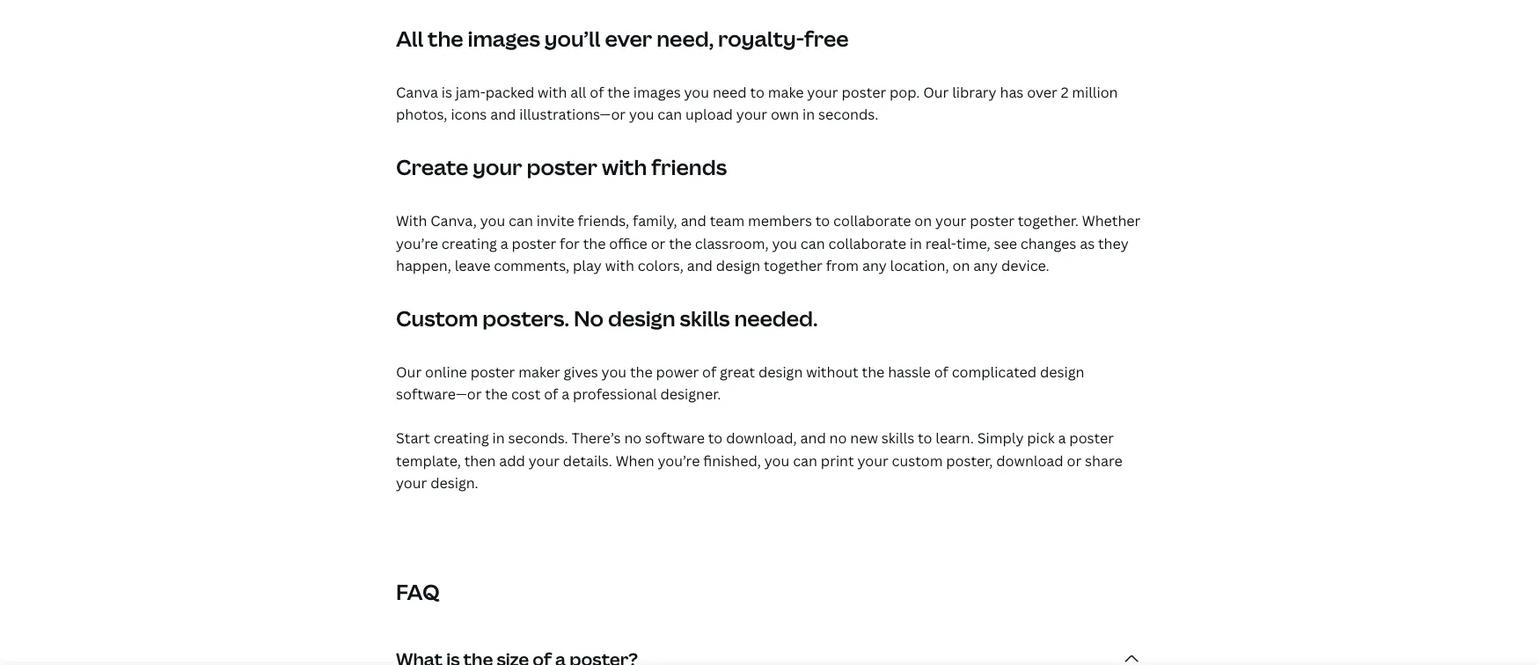 Task type: describe. For each thing, give the bounding box(es) containing it.
can inside canva is jam-packed with all of the images you need to make your poster pop. our library has over 2 million photos, icons and illustrations—or you can upload your own in seconds.
[[658, 105, 682, 124]]

design right the 'great'
[[758, 362, 803, 381]]

your down new
[[857, 451, 889, 470]]

packed
[[486, 82, 534, 101]]

custom posters. no design skills needed.
[[396, 304, 818, 333]]

your inside with canva, you can invite friends, family, and team members to collaborate on your poster together. whether you're creating a poster for the office or the classroom, you can collaborate in real-time, see changes as they happen, leave comments, play with colors, and design together from any location, on any device.
[[936, 211, 967, 230]]

0 vertical spatial collaborate
[[833, 211, 911, 230]]

your right make
[[807, 82, 838, 101]]

needed.
[[734, 304, 818, 333]]

add
[[499, 451, 525, 470]]

library
[[952, 82, 997, 101]]

classroom,
[[695, 233, 769, 252]]

with canva, you can invite friends, family, and team members to collaborate on your poster together. whether you're creating a poster for the office or the classroom, you can collaborate in real-time, see changes as they happen, leave comments, play with colors, and design together from any location, on any device.
[[396, 211, 1141, 275]]

create your poster with friends
[[396, 153, 727, 181]]

need,
[[657, 24, 714, 52]]

can left the invite in the left top of the page
[[509, 211, 533, 230]]

2
[[1061, 82, 1069, 101]]

a inside our online poster maker gives you the power of great design without the hassle of complicated design software—or the cost of a professional designer.
[[562, 385, 569, 404]]

hassle
[[888, 362, 931, 381]]

invite
[[537, 211, 574, 230]]

design right complicated
[[1040, 362, 1085, 381]]

family,
[[633, 211, 677, 230]]

2 any from the left
[[974, 256, 998, 275]]

your down icons
[[473, 153, 522, 181]]

design inside with canva, you can invite friends, family, and team members to collaborate on your poster together. whether you're creating a poster for the office or the classroom, you can collaborate in real-time, see changes as they happen, leave comments, play with colors, and design together from any location, on any device.
[[716, 256, 761, 275]]

together
[[764, 256, 823, 275]]

pop.
[[890, 82, 920, 101]]

posters.
[[483, 304, 569, 333]]

need
[[713, 82, 747, 101]]

changes
[[1021, 233, 1077, 252]]

million
[[1072, 82, 1118, 101]]

together.
[[1018, 211, 1079, 230]]

start
[[396, 428, 430, 447]]

pick
[[1027, 428, 1055, 447]]

canva,
[[431, 211, 477, 230]]

power
[[656, 362, 699, 381]]

over
[[1027, 82, 1058, 101]]

design right no
[[608, 304, 676, 333]]

custom
[[396, 304, 478, 333]]

all
[[570, 82, 586, 101]]

seconds. inside canva is jam-packed with all of the images you need to make your poster pop. our library has over 2 million photos, icons and illustrations—or you can upload your own in seconds.
[[818, 105, 878, 124]]

of left the 'great'
[[702, 362, 716, 381]]

our online poster maker gives you the power of great design without the hassle of complicated design software—or the cost of a professional designer.
[[396, 362, 1085, 404]]

for
[[560, 233, 580, 252]]

with inside canva is jam-packed with all of the images you need to make your poster pop. our library has over 2 million photos, icons and illustrations—or you can upload your own in seconds.
[[538, 82, 567, 101]]

when
[[616, 451, 654, 470]]

0 vertical spatial images
[[468, 24, 540, 52]]

software—or
[[396, 385, 482, 404]]

in inside start creating in seconds. there's no software to download, and no new skills to learn. simply pick a poster template, then add your details. when you're finished, you can print your custom poster, download or share your design.
[[492, 428, 505, 447]]

members
[[748, 211, 812, 230]]

gives
[[564, 362, 598, 381]]

1 no from the left
[[624, 428, 642, 447]]

all
[[396, 24, 423, 52]]

cost
[[511, 385, 541, 404]]

poster inside start creating in seconds. there's no software to download, and no new skills to learn. simply pick a poster template, then add your details. when you're finished, you can print your custom poster, download or share your design.
[[1070, 428, 1114, 447]]

time,
[[957, 233, 991, 252]]

or inside start creating in seconds. there's no software to download, and no new skills to learn. simply pick a poster template, then add your details. when you're finished, you can print your custom poster, download or share your design.
[[1067, 451, 1082, 470]]

you inside start creating in seconds. there's no software to download, and no new skills to learn. simply pick a poster template, then add your details. when you're finished, you can print your custom poster, download or share your design.
[[765, 451, 790, 470]]

to inside canva is jam-packed with all of the images you need to make your poster pop. our library has over 2 million photos, icons and illustrations—or you can upload your own in seconds.
[[750, 82, 765, 101]]

you right canva, on the left top of page
[[480, 211, 505, 230]]

own
[[771, 105, 799, 124]]

to inside with canva, you can invite friends, family, and team members to collaborate on your poster together. whether you're creating a poster for the office or the classroom, you can collaborate in real-time, see changes as they happen, leave comments, play with colors, and design together from any location, on any device.
[[816, 211, 830, 230]]

has
[[1000, 82, 1024, 101]]

icons
[[451, 105, 487, 124]]

from
[[826, 256, 859, 275]]

without
[[806, 362, 859, 381]]

comments,
[[494, 256, 570, 275]]

colors,
[[638, 256, 684, 275]]

make
[[768, 82, 804, 101]]

photos,
[[396, 105, 448, 124]]

1 any from the left
[[862, 256, 887, 275]]

2 no from the left
[[830, 428, 847, 447]]

with
[[396, 211, 427, 230]]

to up finished,
[[708, 428, 723, 447]]

designer.
[[660, 385, 721, 404]]

whether
[[1082, 211, 1141, 230]]

you're inside with canva, you can invite friends, family, and team members to collaborate on your poster together. whether you're creating a poster for the office or the classroom, you can collaborate in real-time, see changes as they happen, leave comments, play with colors, and design together from any location, on any device.
[[396, 233, 438, 252]]

of inside canva is jam-packed with all of the images you need to make your poster pop. our library has over 2 million photos, icons and illustrations—or you can upload your own in seconds.
[[590, 82, 604, 101]]

free
[[804, 24, 849, 52]]

online
[[425, 362, 467, 381]]

they
[[1098, 233, 1129, 252]]

and down classroom,
[[687, 256, 713, 275]]

our inside canva is jam-packed with all of the images you need to make your poster pop. our library has over 2 million photos, icons and illustrations—or you can upload your own in seconds.
[[923, 82, 949, 101]]

design.
[[430, 473, 478, 492]]

a inside start creating in seconds. there's no software to download, and no new skills to learn. simply pick a poster template, then add your details. when you're finished, you can print your custom poster, download or share your design.
[[1058, 428, 1066, 447]]

a inside with canva, you can invite friends, family, and team members to collaborate on your poster together. whether you're creating a poster for the office or the classroom, you can collaborate in real-time, see changes as they happen, leave comments, play with colors, and design together from any location, on any device.
[[500, 233, 508, 252]]

illustrations—or
[[519, 105, 626, 124]]

then
[[464, 451, 496, 470]]

simply
[[977, 428, 1024, 447]]

and left team
[[681, 211, 707, 230]]

print
[[821, 451, 854, 470]]

canva
[[396, 82, 438, 101]]

no
[[574, 304, 604, 333]]

device.
[[1001, 256, 1050, 275]]

download
[[996, 451, 1064, 470]]



Task type: vqa. For each thing, say whether or not it's contained in the screenshot.
top the you're
yes



Task type: locate. For each thing, give the bounding box(es) containing it.
with
[[538, 82, 567, 101], [602, 153, 647, 181], [605, 256, 634, 275]]

the inside canva is jam-packed with all of the images you need to make your poster pop. our library has over 2 million photos, icons and illustrations—or you can upload your own in seconds.
[[607, 82, 630, 101]]

2 horizontal spatial a
[[1058, 428, 1066, 447]]

1 horizontal spatial in
[[803, 105, 815, 124]]

happen,
[[396, 256, 451, 275]]

of right hassle
[[934, 362, 949, 381]]

poster left "pop." on the right top
[[842, 82, 886, 101]]

on down time,
[[953, 256, 970, 275]]

a right "pick"
[[1058, 428, 1066, 447]]

start creating in seconds. there's no software to download, and no new skills to learn. simply pick a poster template, then add your details. when you're finished, you can print your custom poster, download or share your design.
[[396, 428, 1123, 492]]

of right all
[[590, 82, 604, 101]]

of
[[590, 82, 604, 101], [702, 362, 716, 381], [934, 362, 949, 381], [544, 385, 558, 404]]

poster,
[[946, 451, 993, 470]]

you're
[[396, 233, 438, 252], [658, 451, 700, 470]]

you up upload at the top left
[[684, 82, 709, 101]]

creating inside with canva, you can invite friends, family, and team members to collaborate on your poster together. whether you're creating a poster for the office or the classroom, you can collaborate in real-time, see changes as they happen, leave comments, play with colors, and design together from any location, on any device.
[[442, 233, 497, 252]]

seconds. up add
[[508, 428, 568, 447]]

1 horizontal spatial a
[[562, 385, 569, 404]]

0 vertical spatial our
[[923, 82, 949, 101]]

poster up the invite in the left top of the page
[[527, 153, 598, 181]]

leave
[[455, 256, 491, 275]]

1 horizontal spatial images
[[633, 82, 681, 101]]

to right members
[[816, 211, 830, 230]]

jam-
[[456, 82, 486, 101]]

a down gives
[[562, 385, 569, 404]]

as
[[1080, 233, 1095, 252]]

skills up the power
[[680, 304, 730, 333]]

0 horizontal spatial on
[[915, 211, 932, 230]]

on up real-
[[915, 211, 932, 230]]

finished,
[[703, 451, 761, 470]]

real-
[[926, 233, 957, 252]]

our right "pop." on the right top
[[923, 82, 949, 101]]

in up add
[[492, 428, 505, 447]]

0 vertical spatial a
[[500, 233, 508, 252]]

1 vertical spatial with
[[602, 153, 647, 181]]

images down need,
[[633, 82, 681, 101]]

2 vertical spatial with
[[605, 256, 634, 275]]

or up colors,
[[651, 233, 666, 252]]

1 vertical spatial on
[[953, 256, 970, 275]]

skills up custom
[[882, 428, 914, 447]]

0 horizontal spatial a
[[500, 233, 508, 252]]

a up comments,
[[500, 233, 508, 252]]

details.
[[563, 451, 612, 470]]

and down the packed
[[490, 105, 516, 124]]

learn.
[[936, 428, 974, 447]]

canva is jam-packed with all of the images you need to make your poster pop. our library has over 2 million photos, icons and illustrations—or you can upload your own in seconds.
[[396, 82, 1118, 124]]

1 vertical spatial images
[[633, 82, 681, 101]]

team
[[710, 211, 745, 230]]

poster up comments,
[[512, 233, 556, 252]]

1 vertical spatial in
[[910, 233, 922, 252]]

your up real-
[[936, 211, 967, 230]]

you're inside start creating in seconds. there's no software to download, and no new skills to learn. simply pick a poster template, then add your details. when you're finished, you can print your custom poster, download or share your design.
[[658, 451, 700, 470]]

new
[[850, 428, 878, 447]]

great
[[720, 362, 755, 381]]

see
[[994, 233, 1017, 252]]

poster
[[842, 82, 886, 101], [527, 153, 598, 181], [970, 211, 1015, 230], [512, 233, 556, 252], [470, 362, 515, 381], [1070, 428, 1114, 447]]

and inside canva is jam-packed with all of the images you need to make your poster pop. our library has over 2 million photos, icons and illustrations—or you can upload your own in seconds.
[[490, 105, 516, 124]]

skills
[[680, 304, 730, 333], [882, 428, 914, 447]]

can
[[658, 105, 682, 124], [509, 211, 533, 230], [801, 233, 825, 252], [793, 451, 818, 470]]

no up when
[[624, 428, 642, 447]]

0 vertical spatial creating
[[442, 233, 497, 252]]

your
[[807, 82, 838, 101], [736, 105, 767, 124], [473, 153, 522, 181], [936, 211, 967, 230], [529, 451, 560, 470], [857, 451, 889, 470], [396, 473, 427, 492]]

you down members
[[772, 233, 797, 252]]

poster inside canva is jam-packed with all of the images you need to make your poster pop. our library has over 2 million photos, icons and illustrations—or you can upload your own in seconds.
[[842, 82, 886, 101]]

0 vertical spatial you're
[[396, 233, 438, 252]]

to up custom
[[918, 428, 932, 447]]

creating inside start creating in seconds. there's no software to download, and no new skills to learn. simply pick a poster template, then add your details. when you're finished, you can print your custom poster, download or share your design.
[[434, 428, 489, 447]]

images
[[468, 24, 540, 52], [633, 82, 681, 101]]

can inside start creating in seconds. there's no software to download, and no new skills to learn. simply pick a poster template, then add your details. when you're finished, you can print your custom poster, download or share your design.
[[793, 451, 818, 470]]

images inside canva is jam-packed with all of the images you need to make your poster pop. our library has over 2 million photos, icons and illustrations—or you can upload your own in seconds.
[[633, 82, 681, 101]]

0 horizontal spatial no
[[624, 428, 642, 447]]

in right own
[[803, 105, 815, 124]]

you're down software
[[658, 451, 700, 470]]

1 vertical spatial our
[[396, 362, 422, 381]]

any
[[862, 256, 887, 275], [974, 256, 998, 275]]

1 horizontal spatial our
[[923, 82, 949, 101]]

seconds. right own
[[818, 105, 878, 124]]

0 vertical spatial or
[[651, 233, 666, 252]]

seconds.
[[818, 105, 878, 124], [508, 428, 568, 447]]

can left print
[[793, 451, 818, 470]]

0 horizontal spatial you're
[[396, 233, 438, 252]]

location,
[[890, 256, 949, 275]]

you up 'professional'
[[602, 362, 627, 381]]

with left all
[[538, 82, 567, 101]]

friends,
[[578, 211, 629, 230]]

creating up then
[[434, 428, 489, 447]]

1 vertical spatial seconds.
[[508, 428, 568, 447]]

1 horizontal spatial on
[[953, 256, 970, 275]]

download,
[[726, 428, 797, 447]]

is
[[442, 82, 452, 101]]

0 horizontal spatial in
[[492, 428, 505, 447]]

2 vertical spatial a
[[1058, 428, 1066, 447]]

0 horizontal spatial our
[[396, 362, 422, 381]]

with down "office"
[[605, 256, 634, 275]]

or inside with canva, you can invite friends, family, and team members to collaborate on your poster together. whether you're creating a poster for the office or the classroom, you can collaborate in real-time, see changes as they happen, leave comments, play with colors, and design together from any location, on any device.
[[651, 233, 666, 252]]

0 horizontal spatial or
[[651, 233, 666, 252]]

1 vertical spatial you're
[[658, 451, 700, 470]]

all the images you'll ever need, royalty-free
[[396, 24, 849, 52]]

images up the packed
[[468, 24, 540, 52]]

upload
[[686, 105, 733, 124]]

0 vertical spatial in
[[803, 105, 815, 124]]

collaborate
[[833, 211, 911, 230], [829, 233, 906, 252]]

you're down with
[[396, 233, 438, 252]]

royalty-
[[718, 24, 804, 52]]

0 vertical spatial skills
[[680, 304, 730, 333]]

in inside with canva, you can invite friends, family, and team members to collaborate on your poster together. whether you're creating a poster for the office or the classroom, you can collaborate in real-time, see changes as they happen, leave comments, play with colors, and design together from any location, on any device.
[[910, 233, 922, 252]]

0 horizontal spatial any
[[862, 256, 887, 275]]

design down classroom,
[[716, 256, 761, 275]]

play
[[573, 256, 602, 275]]

your right add
[[529, 451, 560, 470]]

of right cost
[[544, 385, 558, 404]]

friends
[[651, 153, 727, 181]]

professional
[[573, 385, 657, 404]]

you'll
[[545, 24, 601, 52]]

or
[[651, 233, 666, 252], [1067, 451, 1082, 470]]

can up together
[[801, 233, 825, 252]]

poster up cost
[[470, 362, 515, 381]]

there's
[[572, 428, 621, 447]]

with inside with canva, you can invite friends, family, and team members to collaborate on your poster together. whether you're creating a poster for the office or the classroom, you can collaborate in real-time, see changes as they happen, leave comments, play with colors, and design together from any location, on any device.
[[605, 256, 634, 275]]

our inside our online poster maker gives you the power of great design without the hassle of complicated design software—or the cost of a professional designer.
[[396, 362, 422, 381]]

1 horizontal spatial or
[[1067, 451, 1082, 470]]

1 vertical spatial a
[[562, 385, 569, 404]]

1 horizontal spatial any
[[974, 256, 998, 275]]

0 vertical spatial on
[[915, 211, 932, 230]]

your down need
[[736, 105, 767, 124]]

with up friends,
[[602, 153, 647, 181]]

your down template,
[[396, 473, 427, 492]]

any right from at the top of page
[[862, 256, 887, 275]]

creating up leave
[[442, 233, 497, 252]]

2 vertical spatial in
[[492, 428, 505, 447]]

office
[[609, 233, 648, 252]]

1 horizontal spatial skills
[[882, 428, 914, 447]]

faq
[[396, 578, 440, 606]]

ever
[[605, 24, 652, 52]]

design
[[716, 256, 761, 275], [608, 304, 676, 333], [758, 362, 803, 381], [1040, 362, 1085, 381]]

0 horizontal spatial skills
[[680, 304, 730, 333]]

a
[[500, 233, 508, 252], [562, 385, 569, 404], [1058, 428, 1066, 447]]

or left share at the bottom of page
[[1067, 451, 1082, 470]]

1 horizontal spatial seconds.
[[818, 105, 878, 124]]

poster up see
[[970, 211, 1015, 230]]

poster up share at the bottom of page
[[1070, 428, 1114, 447]]

in
[[803, 105, 815, 124], [910, 233, 922, 252], [492, 428, 505, 447]]

no up print
[[830, 428, 847, 447]]

1 vertical spatial or
[[1067, 451, 1082, 470]]

1 vertical spatial collaborate
[[829, 233, 906, 252]]

you left upload at the top left
[[629, 105, 654, 124]]

you inside our online poster maker gives you the power of great design without the hassle of complicated design software—or the cost of a professional designer.
[[602, 362, 627, 381]]

creating
[[442, 233, 497, 252], [434, 428, 489, 447]]

0 vertical spatial with
[[538, 82, 567, 101]]

custom
[[892, 451, 943, 470]]

and up print
[[800, 428, 826, 447]]

and inside start creating in seconds. there's no software to download, and no new skills to learn. simply pick a poster template, then add your details. when you're finished, you can print your custom poster, download or share your design.
[[800, 428, 826, 447]]

2 horizontal spatial in
[[910, 233, 922, 252]]

share
[[1085, 451, 1123, 470]]

to right need
[[750, 82, 765, 101]]

0 horizontal spatial seconds.
[[508, 428, 568, 447]]

in inside canva is jam-packed with all of the images you need to make your poster pop. our library has over 2 million photos, icons and illustrations—or you can upload your own in seconds.
[[803, 105, 815, 124]]

template,
[[396, 451, 461, 470]]

our left online
[[396, 362, 422, 381]]

in up 'location,'
[[910, 233, 922, 252]]

any down time,
[[974, 256, 998, 275]]

skills inside start creating in seconds. there's no software to download, and no new skills to learn. simply pick a poster template, then add your details. when you're finished, you can print your custom poster, download or share your design.
[[882, 428, 914, 447]]

1 vertical spatial skills
[[882, 428, 914, 447]]

1 horizontal spatial you're
[[658, 451, 700, 470]]

create
[[396, 153, 468, 181]]

poster inside our online poster maker gives you the power of great design without the hassle of complicated design software—or the cost of a professional designer.
[[470, 362, 515, 381]]

0 vertical spatial seconds.
[[818, 105, 878, 124]]

1 vertical spatial creating
[[434, 428, 489, 447]]

1 horizontal spatial no
[[830, 428, 847, 447]]

complicated
[[952, 362, 1037, 381]]

software
[[645, 428, 705, 447]]

can left upload at the top left
[[658, 105, 682, 124]]

0 horizontal spatial images
[[468, 24, 540, 52]]

you down download,
[[765, 451, 790, 470]]

seconds. inside start creating in seconds. there's no software to download, and no new skills to learn. simply pick a poster template, then add your details. when you're finished, you can print your custom poster, download or share your design.
[[508, 428, 568, 447]]

the
[[428, 24, 463, 52], [607, 82, 630, 101], [583, 233, 606, 252], [669, 233, 692, 252], [630, 362, 653, 381], [862, 362, 885, 381], [485, 385, 508, 404]]

maker
[[518, 362, 560, 381]]



